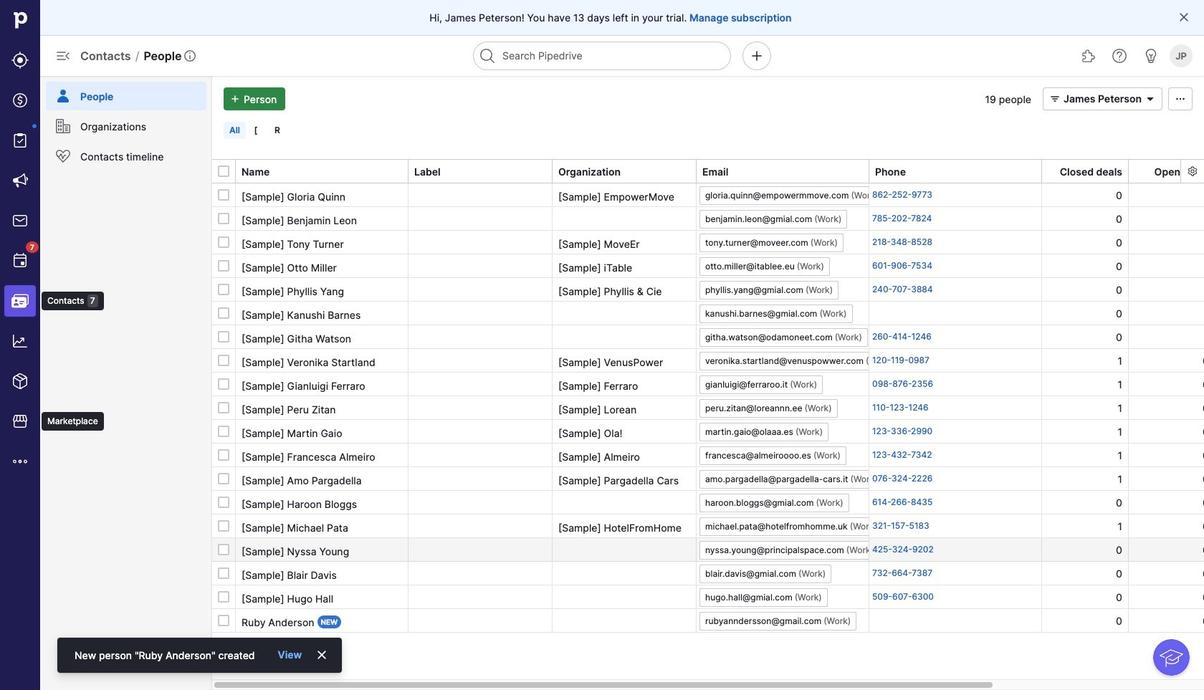 Task type: locate. For each thing, give the bounding box(es) containing it.
home image
[[9, 9, 31, 31]]

deals image
[[11, 92, 29, 109]]

1 vertical spatial menu item
[[0, 281, 40, 321]]

campaigns image
[[11, 172, 29, 189]]

color primary image
[[1178, 11, 1190, 23], [1046, 93, 1064, 105], [1142, 93, 1159, 105], [218, 166, 229, 177]]

marketplace image
[[11, 413, 29, 430]]

insights image
[[11, 333, 29, 350]]

size s image
[[218, 189, 229, 201], [218, 307, 229, 319], [218, 378, 229, 390], [218, 402, 229, 414], [218, 426, 229, 437], [218, 520, 229, 532]]

1 size s image from the top
[[218, 189, 229, 201]]

menu
[[0, 0, 104, 690], [40, 76, 212, 690]]

7 size s image from the top
[[218, 449, 229, 461]]

13 size s image from the top
[[218, 615, 229, 626]]

color undefined image
[[54, 118, 72, 135], [11, 132, 29, 149], [54, 148, 72, 165]]

more image
[[11, 453, 29, 470]]

knowledge center bot, also known as kc bot is an onboarding assistant that allows you to see the list of onboarding items in one place for quick and easy reference. this improves your in-app experience. image
[[1153, 640, 1190, 676]]

color undefined image up contacts icon in the top left of the page
[[11, 252, 29, 270]]

menu toggle image
[[54, 47, 72, 65]]

color undefined image down menu toggle image
[[54, 87, 72, 105]]

quick add image
[[748, 47, 765, 65]]

menu item
[[40, 76, 212, 110], [0, 281, 40, 321]]

4 size s image from the top
[[218, 402, 229, 414]]

quick help image
[[1111, 47, 1128, 65]]

5 size s image from the top
[[218, 331, 229, 343]]

color primary image
[[1172, 93, 1189, 105]]

Search Pipedrive field
[[473, 42, 731, 70]]

products image
[[11, 373, 29, 390]]

8 size s image from the top
[[218, 473, 229, 485]]

contacts image
[[11, 292, 29, 310]]

2 size s image from the top
[[218, 307, 229, 319]]

size s image
[[218, 213, 229, 224], [218, 237, 229, 248], [218, 260, 229, 272], [218, 284, 229, 295], [218, 331, 229, 343], [218, 355, 229, 366], [218, 449, 229, 461], [218, 473, 229, 485], [218, 497, 229, 508], [218, 544, 229, 555], [218, 568, 229, 579], [218, 591, 229, 603], [218, 615, 229, 626]]

0 vertical spatial menu item
[[40, 76, 212, 110]]

6 size s image from the top
[[218, 355, 229, 366]]

0 horizontal spatial color undefined image
[[11, 252, 29, 270]]

0 vertical spatial color undefined image
[[54, 87, 72, 105]]

color undefined image
[[54, 87, 72, 105], [11, 252, 29, 270]]

leads image
[[11, 52, 29, 69]]

3 size s image from the top
[[218, 260, 229, 272]]



Task type: describe. For each thing, give the bounding box(es) containing it.
sales inbox image
[[11, 212, 29, 229]]

1 vertical spatial color undefined image
[[11, 252, 29, 270]]

2 size s image from the top
[[218, 237, 229, 248]]

11 size s image from the top
[[218, 568, 229, 579]]

color primary inverted image
[[226, 93, 244, 105]]

info image
[[185, 50, 196, 62]]

10 size s image from the top
[[218, 544, 229, 555]]

close image
[[316, 649, 328, 661]]

9 size s image from the top
[[218, 497, 229, 508]]

1 horizontal spatial color undefined image
[[54, 87, 72, 105]]

12 size s image from the top
[[218, 591, 229, 603]]

5 size s image from the top
[[218, 426, 229, 437]]

4 size s image from the top
[[218, 284, 229, 295]]

3 size s image from the top
[[218, 378, 229, 390]]

sales assistant image
[[1142, 47, 1160, 65]]

6 size s image from the top
[[218, 520, 229, 532]]

1 size s image from the top
[[218, 213, 229, 224]]



Task type: vqa. For each thing, say whether or not it's contained in the screenshot.
topmost more actions icon
no



